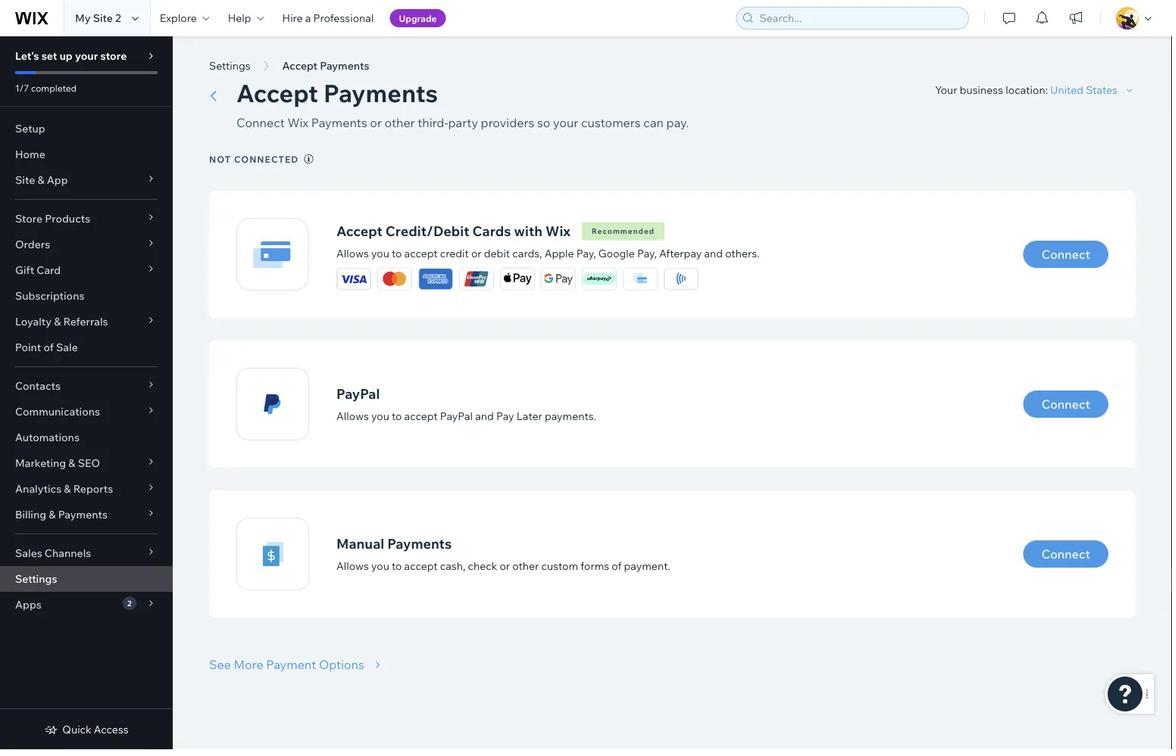 Task type: locate. For each thing, give the bounding box(es) containing it.
gift
[[15, 264, 34, 277]]

amex image
[[419, 269, 452, 290]]

see more payment options button
[[209, 656, 387, 674]]

see more payment options
[[209, 658, 364, 673]]

your right so
[[553, 115, 578, 130]]

1 vertical spatial or
[[471, 247, 482, 260]]

other inside accept payments connect wix payments or other third-party providers so your customers can pay.
[[385, 115, 415, 130]]

2 vertical spatial connect button
[[1023, 541, 1109, 568]]

0 vertical spatial accept
[[404, 247, 438, 260]]

manual payments allows you to accept cash, check or other custom forms of payment.
[[336, 536, 671, 573]]

let's set up your store
[[15, 49, 127, 63]]

settings down sales at the bottom left of page
[[15, 573, 57, 586]]

payments for accept payments
[[320, 59, 369, 72]]

afterpay image
[[583, 273, 616, 285]]

0 vertical spatial or
[[370, 115, 382, 130]]

and left later
[[475, 410, 494, 423]]

2 connect button from the top
[[1023, 391, 1109, 418]]

3 to from the top
[[392, 560, 402, 573]]

& right billing
[[49, 508, 56, 522]]

communications
[[15, 405, 100, 419]]

so
[[537, 115, 550, 130]]

setup link
[[0, 116, 173, 142]]

your inside sidebar element
[[75, 49, 98, 63]]

2 vertical spatial you
[[371, 560, 389, 573]]

my
[[75, 11, 91, 25]]

settings down help
[[209, 59, 251, 72]]

1 horizontal spatial pay
[[576, 247, 593, 260]]

and left others.
[[704, 247, 723, 260]]

2 horizontal spatial or
[[500, 560, 510, 573]]

analytics & reports
[[15, 483, 113, 496]]

1 vertical spatial of
[[612, 560, 622, 573]]

site right the my on the left
[[93, 11, 113, 25]]

& inside popup button
[[54, 315, 61, 328]]

accept inside accept payments connect wix payments or other third-party providers so your customers can pay.
[[236, 78, 318, 108]]

payments.
[[545, 410, 596, 423]]

of right forms
[[612, 560, 622, 573]]

cash,
[[440, 560, 465, 573]]

0 horizontal spatial other
[[385, 115, 415, 130]]

wix up connected
[[288, 115, 309, 130]]

point
[[15, 341, 41, 354]]

other left third-
[[385, 115, 415, 130]]

payments down professional
[[320, 59, 369, 72]]

accept up "visa" icon
[[336, 223, 382, 240]]

can
[[644, 115, 664, 130]]

settings for settings link
[[15, 573, 57, 586]]

1 vertical spatial to
[[392, 410, 402, 423]]

billing & payments button
[[0, 502, 173, 528]]

1 horizontal spatial settings
[[209, 59, 251, 72]]

payments inside popup button
[[58, 508, 108, 522]]

united
[[1050, 83, 1084, 97]]

0 vertical spatial and
[[704, 247, 723, 260]]

pay inside paypal allows you to accept paypal and pay later payments.
[[496, 410, 514, 423]]

seo
[[78, 457, 100, 470]]

0 horizontal spatial paypal
[[336, 386, 380, 403]]

0 horizontal spatial settings
[[15, 573, 57, 586]]

& right loyalty
[[54, 315, 61, 328]]

upgrade
[[399, 13, 437, 24]]

1 vertical spatial other
[[512, 560, 539, 573]]

2
[[115, 11, 121, 25], [127, 599, 132, 608]]

payments inside button
[[320, 59, 369, 72]]

2 vertical spatial to
[[392, 560, 402, 573]]

2 horizontal spatial pay
[[637, 247, 654, 260]]

of left sale
[[44, 341, 54, 354]]

or left third-
[[370, 115, 382, 130]]

or right check
[[500, 560, 510, 573]]

contacts
[[15, 380, 61, 393]]

your inside accept payments connect wix payments or other third-party providers so your customers can pay.
[[553, 115, 578, 130]]

point of sale link
[[0, 335, 173, 361]]

2 to from the top
[[392, 410, 402, 423]]

or inside accept payments connect wix payments or other third-party providers so your customers can pay.
[[370, 115, 382, 130]]

setup
[[15, 122, 45, 135]]

payments down analytics & reports dropdown button
[[58, 508, 108, 522]]

payment.
[[624, 560, 671, 573]]

recommended
[[592, 227, 655, 236]]

connect
[[236, 115, 285, 130], [1042, 247, 1090, 262], [1042, 397, 1090, 412], [1042, 547, 1090, 562]]

site down home
[[15, 174, 35, 187]]

0 vertical spatial connect button
[[1023, 241, 1109, 268]]

1 vertical spatial and
[[475, 410, 494, 423]]

& inside popup button
[[49, 508, 56, 522]]

0 vertical spatial to
[[392, 247, 402, 260]]

home link
[[0, 142, 173, 167]]

quick
[[62, 724, 91, 737]]

1 horizontal spatial other
[[512, 560, 539, 573]]

other
[[385, 115, 415, 130], [512, 560, 539, 573]]

connect button
[[1023, 241, 1109, 268], [1023, 391, 1109, 418], [1023, 541, 1109, 568]]

accept payments button
[[275, 55, 377, 77]]

and
[[704, 247, 723, 260], [475, 410, 494, 423]]

settings inside 'button'
[[209, 59, 251, 72]]

accept for accept payments connect wix payments or other third-party providers so your customers can pay.
[[236, 78, 318, 108]]

automations
[[15, 431, 80, 444]]

Search... field
[[755, 8, 964, 29]]

1 vertical spatial you
[[371, 410, 389, 423]]

pay.
[[667, 115, 689, 130]]

visa image
[[337, 269, 371, 290]]

connect inside accept payments connect wix payments or other third-party providers so your customers can pay.
[[236, 115, 285, 130]]

you inside manual payments allows you to accept cash, check or other custom forms of payment.
[[371, 560, 389, 573]]

connect button for paypal
[[1023, 391, 1109, 418]]

0 vertical spatial allows
[[336, 247, 369, 260]]

&
[[37, 174, 44, 187], [54, 315, 61, 328], [68, 457, 75, 470], [64, 483, 71, 496], [49, 508, 56, 522]]

my site 2
[[75, 11, 121, 25]]

hire
[[282, 11, 303, 25]]

2 you from the top
[[371, 410, 389, 423]]

billing & payments
[[15, 508, 108, 522]]

2 vertical spatial allows
[[336, 560, 369, 573]]

1 horizontal spatial or
[[471, 247, 482, 260]]

0 vertical spatial of
[[44, 341, 54, 354]]

accept credit/debit cards with wix
[[336, 223, 571, 240]]

0 vertical spatial other
[[385, 115, 415, 130]]

0 horizontal spatial your
[[75, 49, 98, 63]]

2 down settings link
[[127, 599, 132, 608]]

& for marketing
[[68, 457, 75, 470]]

accept inside accept payments button
[[282, 59, 318, 72]]

2 accept from the top
[[404, 410, 438, 423]]

forms
[[581, 560, 609, 573]]

allows
[[336, 247, 369, 260], [336, 410, 369, 423], [336, 560, 369, 573]]

contacts button
[[0, 374, 173, 399]]

1 to from the top
[[392, 247, 402, 260]]

chinaunionpay image
[[460, 269, 493, 290]]

1 vertical spatial accept
[[236, 78, 318, 108]]

0 horizontal spatial and
[[475, 410, 494, 423]]

0 vertical spatial accept
[[282, 59, 318, 72]]

1 vertical spatial connect button
[[1023, 391, 1109, 418]]

3 accept from the top
[[404, 560, 438, 573]]

or left debit
[[471, 247, 482, 260]]

1 horizontal spatial wix
[[546, 223, 571, 240]]

credit/debit
[[386, 223, 469, 240]]

wix up apple
[[546, 223, 571, 240]]

payments for accept payments connect wix payments or other third-party providers so your customers can pay.
[[324, 78, 438, 108]]

3 you from the top
[[371, 560, 389, 573]]

not connected
[[209, 153, 299, 165]]

analytics & reports button
[[0, 477, 173, 502]]

or
[[370, 115, 382, 130], [471, 247, 482, 260], [500, 560, 510, 573]]

your right up in the left top of the page
[[75, 49, 98, 63]]

1 vertical spatial site
[[15, 174, 35, 187]]

0 horizontal spatial of
[[44, 341, 54, 354]]

2 vertical spatial accept
[[404, 560, 438, 573]]

0 vertical spatial wix
[[288, 115, 309, 130]]

accept down hire
[[282, 59, 318, 72]]

check
[[468, 560, 497, 573]]

,
[[593, 247, 596, 260], [654, 247, 657, 260]]

point of sale
[[15, 341, 78, 354]]

hire a professional link
[[273, 0, 383, 36]]

& for billing
[[49, 508, 56, 522]]

site inside dropdown button
[[15, 174, 35, 187]]

payments inside manual payments allows you to accept cash, check or other custom forms of payment.
[[387, 536, 452, 553]]

to inside paypal allows you to accept paypal and pay later payments.
[[392, 410, 402, 423]]

0 vertical spatial paypal
[[336, 386, 380, 403]]

& for analytics
[[64, 483, 71, 496]]

2 vertical spatial accept
[[336, 223, 382, 240]]

0 vertical spatial you
[[371, 247, 389, 260]]

& left reports
[[64, 483, 71, 496]]

of inside sidebar element
[[44, 341, 54, 354]]

1 you from the top
[[371, 247, 389, 260]]

pay left later
[[496, 410, 514, 423]]

sales
[[15, 547, 42, 560]]

& left app
[[37, 174, 44, 187]]

settings inside sidebar element
[[15, 573, 57, 586]]

site & app button
[[0, 167, 173, 193]]

or for you
[[471, 247, 482, 260]]

third-
[[418, 115, 448, 130]]

upgrade button
[[390, 9, 446, 27]]

others.
[[725, 247, 760, 260]]

let's
[[15, 49, 39, 63]]

pay right apple
[[576, 247, 593, 260]]

1 vertical spatial wix
[[546, 223, 571, 240]]

site
[[93, 11, 113, 25], [15, 174, 35, 187]]

of inside manual payments allows you to accept cash, check or other custom forms of payment.
[[612, 560, 622, 573]]

0 vertical spatial settings
[[209, 59, 251, 72]]

0 horizontal spatial pay
[[496, 410, 514, 423]]

1 vertical spatial 2
[[127, 599, 132, 608]]

gift card
[[15, 264, 61, 277]]

site & app
[[15, 174, 68, 187]]

0 horizontal spatial or
[[370, 115, 382, 130]]

other inside manual payments allows you to accept cash, check or other custom forms of payment.
[[512, 560, 539, 573]]

1 horizontal spatial of
[[612, 560, 622, 573]]

2 vertical spatial or
[[500, 560, 510, 573]]

0 vertical spatial site
[[93, 11, 113, 25]]

1 vertical spatial allows
[[336, 410, 369, 423]]

, left afterpay on the top right
[[654, 247, 657, 260]]

2 allows from the top
[[336, 410, 369, 423]]

accept down settings 'button'
[[236, 78, 318, 108]]

1 horizontal spatial ,
[[654, 247, 657, 260]]

other left custom at left bottom
[[512, 560, 539, 573]]

3 allows from the top
[[336, 560, 369, 573]]

1 horizontal spatial your
[[553, 115, 578, 130]]

1 vertical spatial accept
[[404, 410, 438, 423]]

connect button for manual payments
[[1023, 541, 1109, 568]]

apple pay image
[[501, 269, 534, 290]]

& left seo
[[68, 457, 75, 470]]

3 connect button from the top
[[1023, 541, 1109, 568]]

accept
[[404, 247, 438, 260], [404, 410, 438, 423], [404, 560, 438, 573]]

your
[[935, 83, 957, 97]]

payments up cash,
[[387, 536, 452, 553]]

payments
[[320, 59, 369, 72], [324, 78, 438, 108], [311, 115, 367, 130], [58, 508, 108, 522], [387, 536, 452, 553]]

, left google at the top right
[[593, 247, 596, 260]]

0 horizontal spatial wix
[[288, 115, 309, 130]]

sales channels button
[[0, 541, 173, 567]]

2 right the my on the left
[[115, 11, 121, 25]]

accept inside paypal allows you to accept paypal and pay later payments.
[[404, 410, 438, 423]]

pay up wix point of sale image
[[637, 247, 654, 260]]

payments up third-
[[324, 78, 438, 108]]

0 horizontal spatial ,
[[593, 247, 596, 260]]

subscriptions
[[15, 289, 84, 303]]

settings
[[209, 59, 251, 72], [15, 573, 57, 586]]

1 horizontal spatial 2
[[127, 599, 132, 608]]

pay
[[576, 247, 593, 260], [637, 247, 654, 260], [496, 410, 514, 423]]

1 vertical spatial your
[[553, 115, 578, 130]]

0 horizontal spatial site
[[15, 174, 35, 187]]

1 horizontal spatial paypal
[[440, 410, 473, 423]]

with
[[514, 223, 543, 240]]

0 vertical spatial your
[[75, 49, 98, 63]]

allows inside manual payments allows you to accept cash, check or other custom forms of payment.
[[336, 560, 369, 573]]

paypal
[[336, 386, 380, 403], [440, 410, 473, 423]]

1 vertical spatial settings
[[15, 573, 57, 586]]

0 vertical spatial 2
[[115, 11, 121, 25]]

sales channels
[[15, 547, 91, 560]]



Task type: vqa. For each thing, say whether or not it's contained in the screenshot.
Up
yes



Task type: describe. For each thing, give the bounding box(es) containing it.
connect for allows you to accept cash, check or other custom forms of payment.
[[1042, 547, 1090, 562]]

payment
[[266, 658, 316, 673]]

or for payments
[[370, 115, 382, 130]]

channels
[[45, 547, 91, 560]]

allows you to accept credit or debit cards, apple pay , google pay , afterpay and others.
[[336, 247, 760, 260]]

a
[[305, 11, 311, 25]]

home
[[15, 148, 45, 161]]

app
[[47, 174, 68, 187]]

states
[[1086, 83, 1118, 97]]

& for loyalty
[[54, 315, 61, 328]]

set
[[41, 49, 57, 63]]

card
[[37, 264, 61, 277]]

gift card button
[[0, 258, 173, 283]]

explore
[[160, 11, 197, 25]]

cards,
[[512, 247, 542, 260]]

orders button
[[0, 232, 173, 258]]

google pay image
[[542, 269, 575, 290]]

customers
[[581, 115, 641, 130]]

later
[[517, 410, 542, 423]]

access
[[94, 724, 129, 737]]

subscriptions link
[[0, 283, 173, 309]]

analytics
[[15, 483, 62, 496]]

debit
[[484, 247, 510, 260]]

1 accept from the top
[[404, 247, 438, 260]]

billing
[[15, 508, 46, 522]]

completed
[[31, 82, 77, 94]]

professional
[[313, 11, 374, 25]]

connect for allows you to accept credit or debit cards,
[[1042, 247, 1090, 262]]

google
[[598, 247, 635, 260]]

accept for accept payments
[[282, 59, 318, 72]]

sidebar element
[[0, 36, 173, 751]]

paypal allows you to accept paypal and pay later payments.
[[336, 386, 596, 423]]

1 vertical spatial paypal
[[440, 410, 473, 423]]

2 , from the left
[[654, 247, 657, 260]]

connected
[[234, 153, 299, 165]]

and inside paypal allows you to accept paypal and pay later payments.
[[475, 410, 494, 423]]

custom
[[541, 560, 578, 573]]

providers
[[481, 115, 534, 130]]

hire a professional
[[282, 11, 374, 25]]

1 horizontal spatial site
[[93, 11, 113, 25]]

settings link
[[0, 567, 173, 593]]

quick access
[[62, 724, 129, 737]]

united states
[[1050, 83, 1118, 97]]

cards
[[472, 223, 511, 240]]

marketing & seo
[[15, 457, 100, 470]]

1 allows from the top
[[336, 247, 369, 260]]

more
[[234, 658, 263, 673]]

communications button
[[0, 399, 173, 425]]

options
[[319, 658, 364, 673]]

payments for manual payments allows you to accept cash, check or other custom forms of payment.
[[387, 536, 452, 553]]

accept payments
[[282, 59, 369, 72]]

1 connect button from the top
[[1023, 241, 1109, 268]]

up
[[59, 49, 73, 63]]

products
[[45, 212, 90, 225]]

see
[[209, 658, 231, 673]]

wix point of sale image
[[630, 269, 651, 290]]

& for site
[[37, 174, 44, 187]]

payments down accept payments button
[[311, 115, 367, 130]]

store products button
[[0, 206, 173, 232]]

store
[[100, 49, 127, 63]]

quick access button
[[44, 724, 129, 737]]

help
[[228, 11, 251, 25]]

wix inside accept payments connect wix payments or other third-party providers so your customers can pay.
[[288, 115, 309, 130]]

orders
[[15, 238, 50, 251]]

location:
[[1006, 83, 1048, 97]]

apple
[[545, 247, 574, 260]]

tap to pay on mobile image
[[665, 269, 698, 290]]

credit
[[440, 247, 469, 260]]

or inside manual payments allows you to accept cash, check or other custom forms of payment.
[[500, 560, 510, 573]]

party
[[448, 115, 478, 130]]

automations link
[[0, 425, 173, 451]]

1 horizontal spatial and
[[704, 247, 723, 260]]

2 inside sidebar element
[[127, 599, 132, 608]]

apps
[[15, 599, 41, 612]]

your business location:
[[935, 83, 1050, 97]]

0 horizontal spatial 2
[[115, 11, 121, 25]]

united states button
[[1050, 83, 1136, 97]]

reports
[[73, 483, 113, 496]]

1/7
[[15, 82, 29, 94]]

help button
[[219, 0, 273, 36]]

store
[[15, 212, 42, 225]]

afterpay
[[659, 247, 702, 260]]

marketing
[[15, 457, 66, 470]]

not
[[209, 153, 231, 165]]

connect for allows you to accept paypal and pay later payments.
[[1042, 397, 1090, 412]]

store products
[[15, 212, 90, 225]]

accept for accept credit/debit cards with wix
[[336, 223, 382, 240]]

settings for settings 'button'
[[209, 59, 251, 72]]

1 , from the left
[[593, 247, 596, 260]]

accept inside manual payments allows you to accept cash, check or other custom forms of payment.
[[404, 560, 438, 573]]

to inside manual payments allows you to accept cash, check or other custom forms of payment.
[[392, 560, 402, 573]]

loyalty & referrals
[[15, 315, 108, 328]]

loyalty & referrals button
[[0, 309, 173, 335]]

you inside paypal allows you to accept paypal and pay later payments.
[[371, 410, 389, 423]]

allows inside paypal allows you to accept paypal and pay later payments.
[[336, 410, 369, 423]]

mastercard image
[[378, 269, 411, 290]]

loyalty
[[15, 315, 52, 328]]



